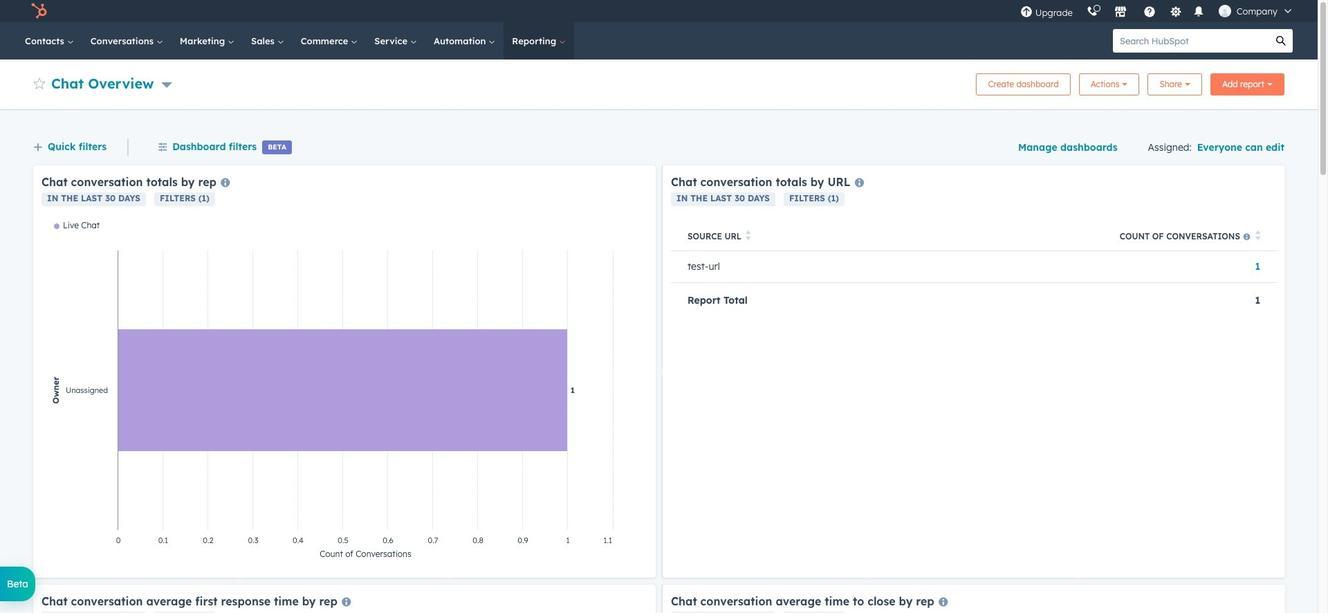 Task type: vqa. For each thing, say whether or not it's contained in the screenshot.
SAVE
no



Task type: locate. For each thing, give the bounding box(es) containing it.
2 press to sort. element from the left
[[1256, 231, 1261, 242]]

press to sort. element
[[746, 231, 751, 242], [1256, 231, 1261, 242]]

1 horizontal spatial press to sort. element
[[1256, 231, 1261, 242]]

press to sort. image
[[746, 231, 751, 240]]

toggle series visibility region
[[54, 220, 100, 230]]

press to sort. image
[[1256, 231, 1261, 240]]

menu
[[1014, 0, 1302, 22]]

chat conversation average first response time by rep element
[[33, 585, 656, 613]]

chat conversation totals by url element
[[663, 165, 1286, 578]]

jacob simon image
[[1219, 5, 1232, 17]]

0 horizontal spatial press to sort. element
[[746, 231, 751, 242]]

banner
[[33, 69, 1285, 96]]

Search HubSpot search field
[[1113, 29, 1270, 53]]



Task type: describe. For each thing, give the bounding box(es) containing it.
chat conversation totals by rep element
[[33, 165, 656, 578]]

marketplaces image
[[1115, 6, 1127, 19]]

1 press to sort. element from the left
[[746, 231, 751, 242]]

interactive chart image
[[42, 220, 648, 570]]

chat conversation average time to close by rep element
[[663, 585, 1286, 613]]



